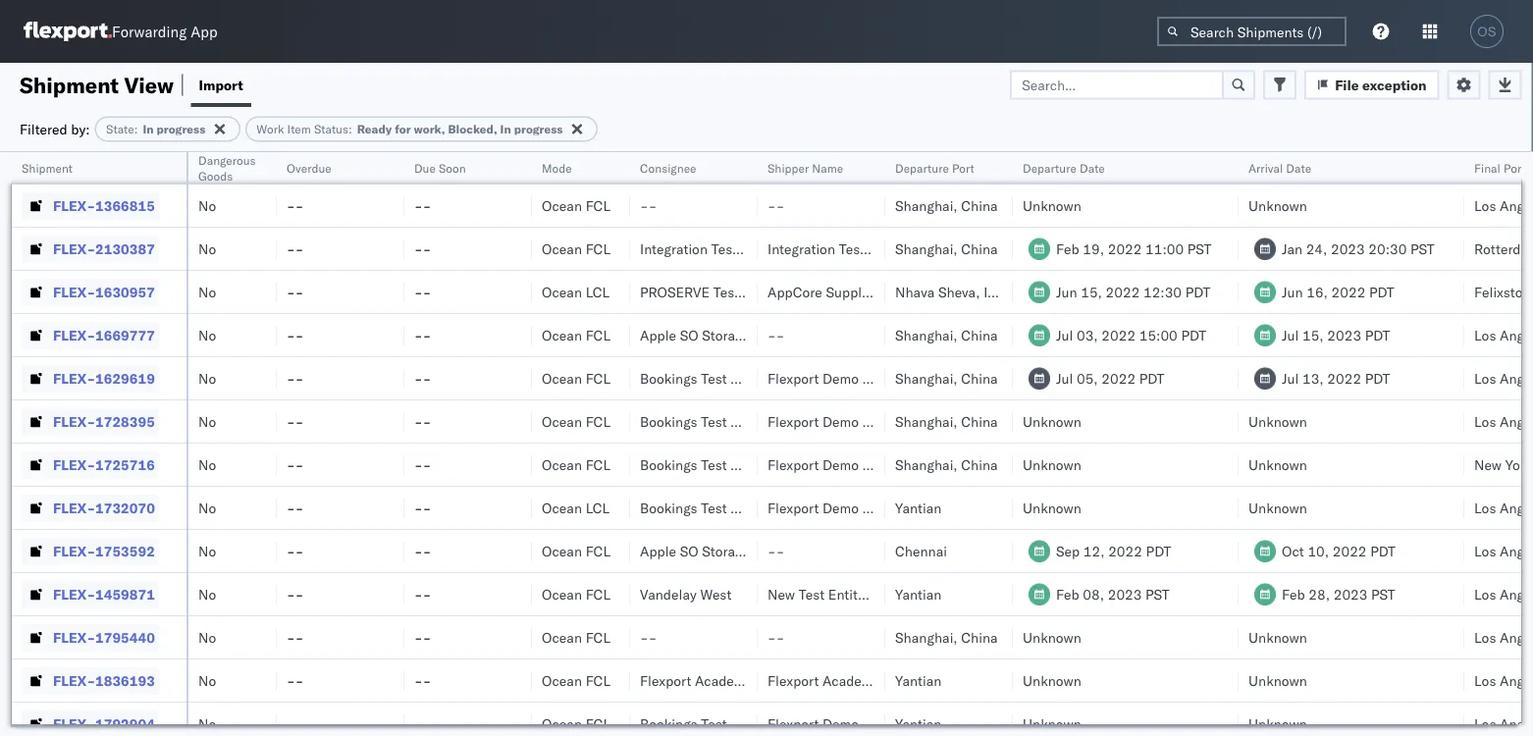 Task type: describe. For each thing, give the bounding box(es) containing it.
flex-1836193 button
[[22, 667, 159, 694]]

app
[[191, 22, 218, 41]]

flex- for 1669777
[[53, 326, 95, 344]]

flex-1728395
[[53, 413, 155, 430]]

bookings for flex-1725716
[[640, 456, 697, 473]]

los for flex-1753592
[[1474, 542, 1496, 560]]

ocean for 1459871
[[542, 586, 582, 603]]

1 in from the left
[[143, 122, 154, 136]]

ocean fcl for flex-1669777
[[542, 326, 611, 344]]

goods
[[198, 168, 233, 183]]

angel for flex-1459871
[[1500, 586, 1533, 603]]

jul 15, 2023 pdt
[[1282, 326, 1390, 344]]

ocean for 1366815
[[542, 197, 582, 214]]

1725716
[[95, 456, 155, 473]]

feb for feb 28, 2023 pst
[[1282, 586, 1305, 603]]

2130387
[[95, 240, 155, 257]]

no for flex-1630957
[[198, 283, 216, 300]]

apple for chennai
[[640, 542, 676, 560]]

proserve test account
[[640, 283, 795, 300]]

consignee button
[[630, 156, 738, 176]]

storage for chennai
[[702, 542, 750, 560]]

flex-1795440 button
[[22, 624, 159, 651]]

consignee for flex-1732070
[[731, 499, 797, 516]]

jan
[[1282, 240, 1303, 257]]

work item status : ready for work, blocked, in progress
[[256, 122, 563, 136]]

flexport academy (sz) ltd.
[[768, 672, 944, 689]]

los angel for 1792904
[[1474, 715, 1533, 732]]

bookings for flex-1629619
[[640, 370, 697, 387]]

so for chennai
[[680, 542, 698, 560]]

jul for jul 13, 2022 pdt
[[1282, 370, 1299, 387]]

forwarding
[[112, 22, 187, 41]]

new york,
[[1474, 456, 1533, 473]]

jul for jul 15, 2023 pdt
[[1282, 326, 1299, 344]]

ocean for 2130387
[[542, 240, 582, 257]]

felixstowe
[[1474, 283, 1533, 300]]

1792904
[[95, 715, 155, 732]]

not for shanghai, china
[[785, 326, 813, 344]]

los angel for 1732070
[[1474, 499, 1533, 516]]

west
[[700, 586, 732, 603]]

appcore supply ltd
[[768, 283, 892, 300]]

angel for flex-1669777
[[1500, 326, 1533, 344]]

pdt for sep 12, 2022 pdt
[[1146, 542, 1171, 560]]

19,
[[1083, 240, 1104, 257]]

ocean lcl for bookings test consignee
[[542, 499, 610, 516]]

pdt for jul 15, 2023 pdt
[[1365, 326, 1390, 344]]

ocean fcl for flex-1836193
[[542, 672, 611, 689]]

flex-1725716 button
[[22, 451, 159, 479]]

flex-2130387
[[53, 240, 155, 257]]

no for flex-1669777
[[198, 326, 216, 344]]

pst down sep 12, 2022 pdt
[[1146, 586, 1170, 603]]

flex-1795440
[[53, 629, 155, 646]]

jul 13, 2022 pdt
[[1282, 370, 1390, 387]]

final port
[[1474, 160, 1526, 175]]

resize handle column header for consignee
[[734, 152, 758, 736]]

resize handle column header for shipper name
[[862, 152, 885, 736]]

dangerous goods button
[[188, 148, 270, 184]]

jul 03, 2022 15:00 pdt
[[1056, 326, 1207, 344]]

1629619
[[95, 370, 155, 387]]

ocean for 1792904
[[542, 715, 582, 732]]

shipper inside button
[[768, 160, 809, 175]]

los angel for 1753592
[[1474, 542, 1533, 560]]

flex-1669777
[[53, 326, 155, 344]]

1459871
[[95, 586, 155, 603]]

flex-1753592
[[53, 542, 155, 560]]

flexport academy (us) inc.
[[640, 672, 818, 689]]

angel for flex-1629619
[[1500, 370, 1533, 387]]

los angel for 1629619
[[1474, 370, 1533, 387]]

2023 for 08,
[[1108, 586, 1142, 603]]

2 progress from the left
[[514, 122, 563, 136]]

jul 05, 2022 pdt
[[1056, 370, 1165, 387]]

ocean for 1728395
[[542, 413, 582, 430]]

work
[[256, 122, 284, 136]]

flex-1792904 button
[[22, 710, 159, 736]]

flex-1725716
[[53, 456, 155, 473]]

pst right 11:00
[[1188, 240, 1212, 257]]

no for flex-1795440
[[198, 629, 216, 646]]

flexport demo shipper co. for 1629619
[[768, 370, 934, 387]]

pst down oct 10, 2022 pdt
[[1371, 586, 1396, 603]]

departure date button
[[1013, 156, 1219, 176]]

ocean for 1795440
[[542, 629, 582, 646]]

1732070
[[95, 499, 155, 516]]

flexport for 1728395
[[768, 413, 819, 430]]

2
[[868, 586, 877, 603]]

shanghai, for flex-1725716
[[895, 456, 958, 473]]

ocean for 1669777
[[542, 326, 582, 344]]

test for flex-1792904
[[701, 715, 727, 732]]

ltd.
[[920, 672, 944, 689]]

due soon
[[414, 160, 466, 175]]

08,
[[1083, 586, 1104, 603]]

bookings for flex-1728395
[[640, 413, 697, 430]]

arrival
[[1249, 160, 1283, 175]]

test for flex-1732070
[[701, 499, 727, 516]]

arrival date button
[[1239, 156, 1445, 176]]

2022 for 12,
[[1108, 542, 1143, 560]]

resize handle column header for mode
[[607, 152, 630, 736]]

flex-1366815
[[53, 197, 155, 214]]

los for flex-1459871
[[1474, 586, 1496, 603]]

flex-1629619 button
[[22, 365, 159, 392]]

13,
[[1303, 370, 1324, 387]]

flex-1732070 button
[[22, 494, 159, 522]]

file exception
[[1335, 76, 1427, 93]]

20:30
[[1369, 240, 1407, 257]]

use) for shanghai, china
[[816, 326, 851, 344]]

1630957
[[95, 283, 155, 300]]

angel for flex-1753592
[[1500, 542, 1533, 560]]

ocean for 1753592
[[542, 542, 582, 560]]

flex-1753592 button
[[22, 537, 159, 565]]

china for flex-1669777
[[961, 326, 998, 344]]

bookings test consignee for flex-1725716
[[640, 456, 797, 473]]

los angel for 1728395
[[1474, 413, 1533, 430]]

flex-1366815 button
[[22, 192, 159, 219]]

shipment button
[[12, 156, 167, 176]]

jun 16, 2022 pdt
[[1282, 283, 1395, 300]]

york,
[[1506, 456, 1533, 473]]

yantian for flex-1792904
[[895, 715, 942, 732]]

departure for departure date
[[1023, 160, 1077, 175]]

resize handle column header for dangerous goods
[[253, 152, 277, 736]]

os
[[1478, 24, 1497, 39]]

flex-1459871 button
[[22, 581, 159, 608]]

fcl for flex-1366815
[[586, 197, 611, 214]]

demo for 1725716
[[823, 456, 859, 473]]

ocean fcl for flex-1629619
[[542, 370, 611, 387]]

mode button
[[532, 156, 611, 176]]

inc.
[[795, 672, 818, 689]]

10,
[[1308, 542, 1329, 560]]

angel for flex-1836193
[[1500, 672, 1533, 689]]

flex- for 1728395
[[53, 413, 95, 430]]

oct
[[1282, 542, 1304, 560]]

port for final port
[[1504, 160, 1526, 175]]

angel for flex-1728395
[[1500, 413, 1533, 430]]

(us)
[[756, 672, 791, 689]]

fcl for flex-1725716
[[586, 456, 611, 473]]

departure for departure port
[[895, 160, 949, 175]]

28,
[[1309, 586, 1330, 603]]

ocean fcl for flex-1728395
[[542, 413, 611, 430]]

1 progress from the left
[[157, 122, 205, 136]]

los for flex-1629619
[[1474, 370, 1496, 387]]

Search... text field
[[1010, 70, 1224, 100]]

2022 for 15,
[[1106, 283, 1140, 300]]

2 : from the left
[[348, 122, 352, 136]]

not for chennai
[[785, 542, 813, 560]]

apple for shanghai, china
[[640, 326, 676, 344]]

1 : from the left
[[134, 122, 138, 136]]

bookings test consignee for flex-1629619
[[640, 370, 797, 387]]

demo for 1732070
[[823, 499, 859, 516]]

no for flex-1459871
[[198, 586, 216, 603]]

1836193
[[95, 672, 155, 689]]

forwarding app link
[[24, 22, 218, 41]]

shipper name button
[[758, 156, 866, 176]]

flexport for 1792904
[[768, 715, 819, 732]]

flexport demo shipper co. for 1732070
[[768, 499, 934, 516]]

sheva,
[[938, 283, 980, 300]]

ocean fcl for flex-1725716
[[542, 456, 611, 473]]

los for flex-1732070
[[1474, 499, 1496, 516]]

by:
[[71, 120, 90, 137]]

Search Shipments (/) text field
[[1157, 17, 1347, 46]]

flexport for 1836193
[[768, 672, 819, 689]]

test for flex-1630957
[[713, 283, 739, 300]]

ocean for 1725716
[[542, 456, 582, 473]]

yantian for flex-1459871
[[895, 586, 942, 603]]

1753592
[[95, 542, 155, 560]]

state : in progress
[[106, 122, 205, 136]]

2 in from the left
[[500, 122, 511, 136]]

jun for jun 16, 2022 pdt
[[1282, 283, 1303, 300]]

(sz)
[[883, 672, 917, 689]]

final
[[1474, 160, 1501, 175]]



Task type: vqa. For each thing, say whether or not it's contained in the screenshot.
FLEX- for 1795440
yes



Task type: locate. For each thing, give the bounding box(es) containing it.
flex- inside flex-1459871 button
[[53, 586, 95, 603]]

pdt down 15:00
[[1139, 370, 1165, 387]]

apple so storage (do not use) up west
[[640, 542, 851, 560]]

los for flex-1669777
[[1474, 326, 1496, 344]]

flex- for 1630957
[[53, 283, 95, 300]]

flex- up "flex-1792904" button
[[53, 672, 95, 689]]

flex- down the flex-1630957 "button"
[[53, 326, 95, 344]]

progress down 'view' at the left
[[157, 122, 205, 136]]

15, down 19,
[[1081, 283, 1102, 300]]

2022 for 10,
[[1333, 542, 1367, 560]]

2 lcl from the top
[[586, 499, 610, 516]]

name
[[812, 160, 843, 175]]

1 no from the top
[[198, 197, 216, 214]]

resize handle column header for arrival date
[[1441, 152, 1465, 736]]

4 shanghai, from the top
[[895, 370, 958, 387]]

use) for chennai
[[816, 542, 851, 560]]

7 no from the top
[[198, 456, 216, 473]]

flex- for 1732070
[[53, 499, 95, 516]]

7 fcl from the top
[[586, 542, 611, 560]]

1 resize handle column header from the left
[[163, 152, 187, 736]]

1 horizontal spatial progress
[[514, 122, 563, 136]]

los angel for 1459871
[[1474, 586, 1533, 603]]

pst right "20:30"
[[1411, 240, 1435, 257]]

demo for 1728395
[[823, 413, 859, 430]]

overdue
[[287, 160, 331, 175]]

feb 28, 2023 pst
[[1282, 586, 1396, 603]]

feb for feb 19, 2022 11:00 pst
[[1056, 240, 1080, 257]]

0 horizontal spatial port
[[952, 160, 974, 175]]

flex- for 2130387
[[53, 240, 95, 257]]

progress up mode
[[514, 122, 563, 136]]

jun up 03, at the right top
[[1056, 283, 1077, 300]]

shipment down filtered
[[22, 160, 73, 175]]

1 los angel from the top
[[1474, 197, 1533, 214]]

2023 for 15,
[[1327, 326, 1362, 344]]

0 vertical spatial lcl
[[586, 283, 610, 300]]

1 vertical spatial shipment
[[22, 160, 73, 175]]

shanghai, for flex-1629619
[[895, 370, 958, 387]]

15, for jul
[[1303, 326, 1324, 344]]

1795440
[[95, 629, 155, 646]]

1 storage from the top
[[702, 326, 750, 344]]

2 china from the top
[[961, 240, 998, 257]]

10 fcl from the top
[[586, 672, 611, 689]]

pdt down jul 15, 2023 pdt
[[1365, 370, 1390, 387]]

so up vandelay west
[[680, 542, 698, 560]]

0 horizontal spatial progress
[[157, 122, 205, 136]]

los for flex-1795440
[[1474, 629, 1496, 646]]

so down proserve
[[680, 326, 698, 344]]

shanghai, for flex-1795440
[[895, 629, 958, 646]]

(do up new test entity 2
[[753, 542, 782, 560]]

new left entity
[[768, 586, 795, 603]]

13 no from the top
[[198, 715, 216, 732]]

1 flex- from the top
[[53, 197, 95, 214]]

2022 right 13,
[[1327, 370, 1362, 387]]

flexport. image
[[24, 22, 112, 41]]

work,
[[414, 122, 445, 136]]

2 flexport demo shipper co. from the top
[[768, 413, 934, 430]]

1 horizontal spatial 15,
[[1303, 326, 1324, 344]]

: down 'view' at the left
[[134, 122, 138, 136]]

item
[[287, 122, 311, 136]]

15, for jun
[[1081, 283, 1102, 300]]

2022 right 19,
[[1108, 240, 1142, 257]]

4 los angel from the top
[[1474, 413, 1533, 430]]

state
[[106, 122, 134, 136]]

1 yantian from the top
[[895, 499, 942, 516]]

2022 for 16,
[[1332, 283, 1366, 300]]

dangerous
[[198, 153, 256, 167]]

in right the state
[[143, 122, 154, 136]]

flexport for 1629619
[[768, 370, 819, 387]]

0 horizontal spatial :
[[134, 122, 138, 136]]

consignee for flex-1728395
[[731, 413, 797, 430]]

flex-1669777 button
[[22, 321, 159, 349]]

china for flex-1629619
[[961, 370, 998, 387]]

0 vertical spatial not
[[785, 326, 813, 344]]

5 angel from the top
[[1500, 499, 1533, 516]]

0 vertical spatial apple so storage (do not use)
[[640, 326, 851, 344]]

1 horizontal spatial jun
[[1282, 283, 1303, 300]]

sep
[[1056, 542, 1080, 560]]

15, up 13,
[[1303, 326, 1324, 344]]

4 angel from the top
[[1500, 413, 1533, 430]]

date up 19,
[[1080, 160, 1105, 175]]

0 horizontal spatial new
[[768, 586, 795, 603]]

2 no from the top
[[198, 240, 216, 257]]

1 horizontal spatial :
[[348, 122, 352, 136]]

2 jun from the left
[[1282, 283, 1303, 300]]

flex- inside flex-1629619 button
[[53, 370, 95, 387]]

due
[[414, 160, 436, 175]]

resize handle column header for departure date
[[1215, 152, 1239, 736]]

1 vertical spatial (do
[[753, 542, 782, 560]]

2 demo from the top
[[823, 413, 859, 430]]

2022 right 10,
[[1333, 542, 1367, 560]]

10 resize handle column header from the left
[[1441, 152, 1465, 736]]

flex- down flex-1669777 button
[[53, 370, 95, 387]]

jun 15, 2022 12:30 pdt
[[1056, 283, 1211, 300]]

6 fcl from the top
[[586, 456, 611, 473]]

flex- inside "flex-1792904" button
[[53, 715, 95, 732]]

3 bookings test consignee from the top
[[640, 456, 797, 473]]

pst
[[1188, 240, 1212, 257], [1411, 240, 1435, 257], [1146, 586, 1170, 603], [1371, 586, 1396, 603]]

final port button
[[1465, 156, 1533, 176]]

apple
[[640, 326, 676, 344], [640, 542, 676, 560]]

pdt
[[1185, 283, 1211, 300], [1369, 283, 1395, 300], [1181, 326, 1207, 344], [1365, 326, 1390, 344], [1139, 370, 1165, 387], [1365, 370, 1390, 387], [1146, 542, 1171, 560], [1370, 542, 1396, 560]]

test
[[713, 283, 739, 300], [701, 370, 727, 387], [701, 413, 727, 430], [701, 456, 727, 473], [701, 499, 727, 516], [799, 586, 825, 603], [701, 715, 727, 732]]

flex- down 'flex-1753592' button
[[53, 586, 95, 603]]

0 vertical spatial so
[[680, 326, 698, 344]]

flexport demo shipper co. for 1725716
[[768, 456, 934, 473]]

shipper name
[[768, 160, 843, 175]]

2 flex- from the top
[[53, 240, 95, 257]]

(do down account
[[753, 326, 782, 344]]

flexport
[[768, 370, 819, 387], [768, 413, 819, 430], [768, 456, 819, 473], [768, 499, 819, 516], [640, 672, 691, 689], [768, 672, 819, 689], [768, 715, 819, 732]]

2022 for 13,
[[1327, 370, 1362, 387]]

2 fcl from the top
[[586, 240, 611, 257]]

2023 right the 28, at the bottom
[[1334, 586, 1368, 603]]

2 yantian from the top
[[895, 586, 942, 603]]

1 so from the top
[[680, 326, 698, 344]]

3 los angel from the top
[[1474, 370, 1533, 387]]

shipment
[[20, 71, 119, 98], [22, 160, 73, 175]]

0 vertical spatial new
[[1474, 456, 1502, 473]]

3 ocean fcl from the top
[[542, 326, 611, 344]]

12 flex- from the top
[[53, 672, 95, 689]]

los angel for 1366815
[[1474, 197, 1533, 214]]

0 horizontal spatial academy
[[695, 672, 752, 689]]

shipment inside button
[[22, 160, 73, 175]]

1 vertical spatial ocean lcl
[[542, 499, 610, 516]]

date for arrival date
[[1286, 160, 1312, 175]]

1 horizontal spatial departure
[[1023, 160, 1077, 175]]

7 shanghai, from the top
[[895, 629, 958, 646]]

flex- for 1795440
[[53, 629, 95, 646]]

11 ocean fcl from the top
[[542, 715, 611, 732]]

flex-
[[53, 197, 95, 214], [53, 240, 95, 257], [53, 283, 95, 300], [53, 326, 95, 344], [53, 370, 95, 387], [53, 413, 95, 430], [53, 456, 95, 473], [53, 499, 95, 516], [53, 542, 95, 560], [53, 586, 95, 603], [53, 629, 95, 646], [53, 672, 95, 689], [53, 715, 95, 732]]

not down appcore
[[785, 326, 813, 344]]

bookings for flex-1792904
[[640, 715, 697, 732]]

10 ocean from the top
[[542, 586, 582, 603]]

1 bookings from the top
[[640, 370, 697, 387]]

feb 08, 2023 pst
[[1056, 586, 1170, 603]]

0 vertical spatial ocean lcl
[[542, 283, 610, 300]]

5 no from the top
[[198, 370, 216, 387]]

2022 right 03, at the right top
[[1102, 326, 1136, 344]]

storage up west
[[702, 542, 750, 560]]

13 flex- from the top
[[53, 715, 95, 732]]

fcl for flex-2130387
[[586, 240, 611, 257]]

2 ocean from the top
[[542, 240, 582, 257]]

2023 right the 08,
[[1108, 586, 1142, 603]]

co. for 1728395
[[914, 413, 934, 430]]

los for flex-1792904
[[1474, 715, 1496, 732]]

mode
[[542, 160, 572, 175]]

12 ocean from the top
[[542, 672, 582, 689]]

1 vertical spatial use)
[[816, 542, 851, 560]]

0 horizontal spatial departure
[[895, 160, 949, 175]]

0 vertical spatial (do
[[753, 326, 782, 344]]

jun left 16,
[[1282, 283, 1303, 300]]

2022 right 16,
[[1332, 283, 1366, 300]]

jul left 03, at the right top
[[1056, 326, 1073, 344]]

shipper for flex-1629619
[[863, 370, 911, 387]]

so
[[680, 326, 698, 344], [680, 542, 698, 560]]

9 no from the top
[[198, 542, 216, 560]]

filtered by:
[[20, 120, 90, 137]]

1 vertical spatial 15,
[[1303, 326, 1324, 344]]

bookings
[[640, 370, 697, 387], [640, 413, 697, 430], [640, 456, 697, 473], [640, 499, 697, 516], [640, 715, 697, 732]]

flex- down shipment button
[[53, 197, 95, 214]]

jul left 05,
[[1056, 370, 1073, 387]]

8 angel from the top
[[1500, 629, 1533, 646]]

fcl
[[586, 197, 611, 214], [586, 240, 611, 257], [586, 326, 611, 344], [586, 370, 611, 387], [586, 413, 611, 430], [586, 456, 611, 473], [586, 542, 611, 560], [586, 586, 611, 603], [586, 629, 611, 646], [586, 672, 611, 689], [586, 715, 611, 732]]

6 los from the top
[[1474, 542, 1496, 560]]

:
[[134, 122, 138, 136], [348, 122, 352, 136]]

feb left the 08,
[[1056, 586, 1080, 603]]

9 angel from the top
[[1500, 672, 1533, 689]]

pdt right 12:30
[[1185, 283, 1211, 300]]

nhava sheva, india
[[895, 283, 1015, 300]]

0 vertical spatial shipment
[[20, 71, 119, 98]]

feb left 19,
[[1056, 240, 1080, 257]]

los
[[1474, 197, 1496, 214], [1474, 326, 1496, 344], [1474, 370, 1496, 387], [1474, 413, 1496, 430], [1474, 499, 1496, 516], [1474, 542, 1496, 560], [1474, 586, 1496, 603], [1474, 629, 1496, 646], [1474, 672, 1496, 689], [1474, 715, 1496, 732]]

flex-1630957 button
[[22, 278, 159, 306]]

jul
[[1056, 326, 1073, 344], [1282, 326, 1299, 344], [1056, 370, 1073, 387], [1282, 370, 1299, 387]]

2023 right the 24,
[[1331, 240, 1365, 257]]

3 resize handle column header from the left
[[381, 152, 404, 736]]

jul up jul 13, 2022 pdt
[[1282, 326, 1299, 344]]

not up new test entity 2
[[785, 542, 813, 560]]

resize handle column header for departure port
[[989, 152, 1013, 736]]

0 horizontal spatial in
[[143, 122, 154, 136]]

no for flex-1836193
[[198, 672, 216, 689]]

flexport demo shipper co. for 1728395
[[768, 413, 934, 430]]

account
[[743, 283, 795, 300]]

1 vertical spatial apple
[[640, 542, 676, 560]]

ocean fcl for flex-1753592
[[542, 542, 611, 560]]

11 no from the top
[[198, 629, 216, 646]]

2 port from the left
[[1504, 160, 1526, 175]]

10 ocean fcl from the top
[[542, 672, 611, 689]]

0 horizontal spatial 15,
[[1081, 283, 1102, 300]]

7 los angel from the top
[[1474, 586, 1533, 603]]

11 fcl from the top
[[586, 715, 611, 732]]

2 shanghai, from the top
[[895, 240, 958, 257]]

new left the york,
[[1474, 456, 1502, 473]]

0 vertical spatial 15,
[[1081, 283, 1102, 300]]

blocked,
[[448, 122, 497, 136]]

1 co. from the top
[[914, 370, 934, 387]]

9 ocean from the top
[[542, 542, 582, 560]]

0 horizontal spatial date
[[1080, 160, 1105, 175]]

1 vertical spatial not
[[785, 542, 813, 560]]

jun for jun 15, 2022 12:30 pdt
[[1056, 283, 1077, 300]]

apple up vandelay
[[640, 542, 676, 560]]

0 vertical spatial use)
[[816, 326, 851, 344]]

1 fcl from the top
[[586, 197, 611, 214]]

flex- inside 'flex-1753592' button
[[53, 542, 95, 560]]

05,
[[1077, 370, 1098, 387]]

vandelay
[[640, 586, 697, 603]]

academy
[[695, 672, 752, 689], [823, 672, 880, 689]]

5 ocean from the top
[[542, 370, 582, 387]]

6 angel from the top
[[1500, 542, 1533, 560]]

test for flex-1725716
[[701, 456, 727, 473]]

pdt down jun 16, 2022 pdt
[[1365, 326, 1390, 344]]

no for flex-1792904
[[198, 715, 216, 732]]

flex- down flex-1836193 button
[[53, 715, 95, 732]]

pdt up 'feb 08, 2023 pst'
[[1146, 542, 1171, 560]]

appcore
[[768, 283, 822, 300]]

1 demo from the top
[[823, 370, 859, 387]]

no for flex-1732070
[[198, 499, 216, 516]]

1 horizontal spatial port
[[1504, 160, 1526, 175]]

16,
[[1307, 283, 1328, 300]]

2022 for 03,
[[1102, 326, 1136, 344]]

2023 down jun 16, 2022 pdt
[[1327, 326, 1362, 344]]

2023 for 28,
[[1334, 586, 1368, 603]]

flex- down flex-1728395 button
[[53, 456, 95, 473]]

use)
[[816, 326, 851, 344], [816, 542, 851, 560]]

2022 right 05,
[[1102, 370, 1136, 387]]

1 date from the left
[[1080, 160, 1105, 175]]

academy right inc.
[[823, 672, 880, 689]]

feb
[[1056, 240, 1080, 257], [1056, 586, 1080, 603], [1282, 586, 1305, 603]]

1 horizontal spatial date
[[1286, 160, 1312, 175]]

3 flexport demo shipper co. from the top
[[768, 456, 934, 473]]

flex-2130387 button
[[22, 235, 159, 263]]

forwarding app
[[112, 22, 218, 41]]

storage down proserve test account at the top of the page
[[702, 326, 750, 344]]

11:00
[[1146, 240, 1184, 257]]

no for flex-1629619
[[198, 370, 216, 387]]

academy left (us)
[[695, 672, 752, 689]]

flex- for 1459871
[[53, 586, 95, 603]]

date inside button
[[1080, 160, 1105, 175]]

angel for flex-1795440
[[1500, 629, 1533, 646]]

2 ocean lcl from the top
[[542, 499, 610, 516]]

flex- inside flex-1728395 button
[[53, 413, 95, 430]]

departure inside departure port button
[[895, 160, 949, 175]]

los for flex-1836193
[[1474, 672, 1496, 689]]

so for shanghai, china
[[680, 326, 698, 344]]

resize handle column header
[[163, 152, 187, 736], [253, 152, 277, 736], [381, 152, 404, 736], [508, 152, 532, 736], [607, 152, 630, 736], [734, 152, 758, 736], [862, 152, 885, 736], [989, 152, 1013, 736], [1215, 152, 1239, 736], [1441, 152, 1465, 736]]

departure inside departure date button
[[1023, 160, 1077, 175]]

flex- inside flex-1366815 button
[[53, 197, 95, 214]]

4 yantian from the top
[[895, 715, 942, 732]]

15,
[[1081, 283, 1102, 300], [1303, 326, 1324, 344]]

9 flex- from the top
[[53, 542, 95, 560]]

shipment for shipment view
[[20, 71, 119, 98]]

in right blocked,
[[500, 122, 511, 136]]

flex- for 1629619
[[53, 370, 95, 387]]

03,
[[1077, 326, 1098, 344]]

os button
[[1465, 9, 1510, 54]]

1 vertical spatial lcl
[[586, 499, 610, 516]]

2022 right 12,
[[1108, 542, 1143, 560]]

flex-1630957
[[53, 283, 155, 300]]

flex- inside "button"
[[53, 283, 95, 300]]

jul for jul 03, 2022 15:00 pdt
[[1056, 326, 1073, 344]]

pdt up feb 28, 2023 pst
[[1370, 542, 1396, 560]]

5 china from the top
[[961, 413, 998, 430]]

pdt down "20:30"
[[1369, 283, 1395, 300]]

pdt for oct 10, 2022 pdt
[[1370, 542, 1396, 560]]

for
[[395, 122, 411, 136]]

flex- for 1792904
[[53, 715, 95, 732]]

yantian for flex-1836193
[[895, 672, 942, 689]]

demo for 1629619
[[823, 370, 859, 387]]

consignee inside button
[[640, 160, 696, 175]]

sep 12, 2022 pdt
[[1056, 542, 1171, 560]]

flex-1629619
[[53, 370, 155, 387]]

shanghai, china for flex-1728395
[[895, 413, 998, 430]]

consignee for flex-1629619
[[731, 370, 797, 387]]

1 vertical spatial so
[[680, 542, 698, 560]]

shipper for flex-1725716
[[863, 456, 911, 473]]

shanghai, china for flex-2130387
[[895, 240, 998, 257]]

ocean fcl for flex-1795440
[[542, 629, 611, 646]]

8 fcl from the top
[[586, 586, 611, 603]]

4 fcl from the top
[[586, 370, 611, 387]]

flex- down flex-1459871 button
[[53, 629, 95, 646]]

: left ready
[[348, 122, 352, 136]]

4 shanghai, china from the top
[[895, 370, 998, 387]]

7 los from the top
[[1474, 586, 1496, 603]]

date right the arrival
[[1286, 160, 1312, 175]]

fcl for flex-1795440
[[586, 629, 611, 646]]

feb left the 28, at the bottom
[[1282, 586, 1305, 603]]

1 vertical spatial apple so storage (do not use)
[[640, 542, 851, 560]]

jul left 13,
[[1282, 370, 1299, 387]]

3 shanghai, china from the top
[[895, 326, 998, 344]]

shipper
[[768, 160, 809, 175], [863, 370, 911, 387], [863, 413, 911, 430], [863, 456, 911, 473], [863, 499, 911, 516], [863, 715, 911, 732]]

flex- down flex-1725716 button
[[53, 499, 95, 516]]

-
[[287, 197, 295, 214], [295, 197, 304, 214], [414, 197, 423, 214], [423, 197, 431, 214], [640, 197, 649, 214], [649, 197, 657, 214], [768, 197, 776, 214], [776, 197, 785, 214], [287, 240, 295, 257], [295, 240, 304, 257], [414, 240, 423, 257], [423, 240, 431, 257], [287, 283, 295, 300], [295, 283, 304, 300], [414, 283, 423, 300], [423, 283, 431, 300], [287, 326, 295, 344], [295, 326, 304, 344], [414, 326, 423, 344], [423, 326, 431, 344], [768, 326, 776, 344], [776, 326, 785, 344], [287, 370, 295, 387], [295, 370, 304, 387], [414, 370, 423, 387], [423, 370, 431, 387], [287, 413, 295, 430], [295, 413, 304, 430], [414, 413, 423, 430], [423, 413, 431, 430], [287, 456, 295, 473], [295, 456, 304, 473], [414, 456, 423, 473], [423, 456, 431, 473], [287, 499, 295, 516], [295, 499, 304, 516], [414, 499, 423, 516], [423, 499, 431, 516], [287, 542, 295, 560], [295, 542, 304, 560], [414, 542, 423, 560], [423, 542, 431, 560], [768, 542, 776, 560], [776, 542, 785, 560], [287, 586, 295, 603], [295, 586, 304, 603], [414, 586, 423, 603], [423, 586, 431, 603], [287, 629, 295, 646], [295, 629, 304, 646], [414, 629, 423, 646], [423, 629, 431, 646], [640, 629, 649, 646], [649, 629, 657, 646], [768, 629, 776, 646], [776, 629, 785, 646], [287, 672, 295, 689], [295, 672, 304, 689], [414, 672, 423, 689], [423, 672, 431, 689], [287, 715, 295, 732], [295, 715, 304, 732], [414, 715, 423, 732], [423, 715, 431, 732]]

(do for shanghai, china
[[753, 326, 782, 344]]

2022 left 12:30
[[1106, 283, 1140, 300]]

apple so storage (do not use) down account
[[640, 326, 851, 344]]

6 resize handle column header from the left
[[734, 152, 758, 736]]

2 date from the left
[[1286, 160, 1312, 175]]

0 horizontal spatial jun
[[1056, 283, 1077, 300]]

view
[[124, 71, 174, 98]]

shanghai,
[[895, 197, 958, 214], [895, 240, 958, 257], [895, 326, 958, 344], [895, 370, 958, 387], [895, 413, 958, 430], [895, 456, 958, 473], [895, 629, 958, 646]]

10 no from the top
[[198, 586, 216, 603]]

ocean fcl for flex-1792904
[[542, 715, 611, 732]]

3 co. from the top
[[914, 456, 934, 473]]

1 (do from the top
[[753, 326, 782, 344]]

flex- inside flex-2130387 button
[[53, 240, 95, 257]]

fcl for flex-1792904
[[586, 715, 611, 732]]

1 vertical spatial new
[[768, 586, 795, 603]]

proserve
[[640, 283, 710, 300]]

bookings test consignee for flex-1732070
[[640, 499, 797, 516]]

new test entity 2
[[768, 586, 877, 603]]

filtered
[[20, 120, 67, 137]]

6 flex- from the top
[[53, 413, 95, 430]]

2 los angel from the top
[[1474, 326, 1533, 344]]

flex- inside flex-1836193 button
[[53, 672, 95, 689]]

0 vertical spatial apple
[[640, 326, 676, 344]]

8 flex- from the top
[[53, 499, 95, 516]]

los for flex-1366815
[[1474, 197, 1496, 214]]

4 resize handle column header from the left
[[508, 152, 532, 736]]

ocean fcl
[[542, 197, 611, 214], [542, 240, 611, 257], [542, 326, 611, 344], [542, 370, 611, 387], [542, 413, 611, 430], [542, 456, 611, 473], [542, 542, 611, 560], [542, 586, 611, 603], [542, 629, 611, 646], [542, 672, 611, 689], [542, 715, 611, 732]]

2 apple so storage (do not use) from the top
[[640, 542, 851, 560]]

2023 for 24,
[[1331, 240, 1365, 257]]

los angel for 1669777
[[1474, 326, 1533, 344]]

7 shanghai, china from the top
[[895, 629, 998, 646]]

india
[[984, 283, 1015, 300]]

ocean fcl for flex-1459871
[[542, 586, 611, 603]]

yantian
[[895, 499, 942, 516], [895, 586, 942, 603], [895, 672, 942, 689], [895, 715, 942, 732]]

storage for shanghai, china
[[702, 326, 750, 344]]

1 vertical spatial storage
[[702, 542, 750, 560]]

flexport demo shipper co.
[[768, 370, 934, 387], [768, 413, 934, 430], [768, 456, 934, 473], [768, 499, 934, 516], [768, 715, 934, 732]]

2 bookings test consignee from the top
[[640, 413, 797, 430]]

1669777
[[95, 326, 155, 344]]

new for new york,
[[1474, 456, 1502, 473]]

flex- down flex-1732070 'button'
[[53, 542, 95, 560]]

shipment view
[[20, 71, 174, 98]]

1 ocean lcl from the top
[[542, 283, 610, 300]]

1 horizontal spatial academy
[[823, 672, 880, 689]]

pdt right 15:00
[[1181, 326, 1207, 344]]

1 ocean from the top
[[542, 197, 582, 214]]

15:00
[[1139, 326, 1178, 344]]

shanghai, for flex-1366815
[[895, 197, 958, 214]]

2 ocean fcl from the top
[[542, 240, 611, 257]]

1 jun from the left
[[1056, 283, 1077, 300]]

24,
[[1306, 240, 1328, 257]]

use) up new test entity 2
[[816, 542, 851, 560]]

use) down appcore supply ltd
[[816, 326, 851, 344]]

flex- inside flex-1795440 button
[[53, 629, 95, 646]]

1 horizontal spatial in
[[500, 122, 511, 136]]

1 apple from the top
[[640, 326, 676, 344]]

status
[[314, 122, 348, 136]]

5 bookings test consignee from the top
[[640, 715, 797, 732]]

5 los angel from the top
[[1474, 499, 1533, 516]]

shipment up by:
[[20, 71, 119, 98]]

no for flex-1725716
[[198, 456, 216, 473]]

co.
[[914, 370, 934, 387], [914, 413, 934, 430], [914, 456, 934, 473], [914, 499, 934, 516], [914, 715, 934, 732]]

flex-1792904
[[53, 715, 155, 732]]

4 ocean fcl from the top
[[542, 370, 611, 387]]

9 fcl from the top
[[586, 629, 611, 646]]

co. for 1725716
[[914, 456, 934, 473]]

los angel for 1795440
[[1474, 629, 1533, 646]]

flex- down flex-1629619 button
[[53, 413, 95, 430]]

file
[[1335, 76, 1359, 93]]

1 horizontal spatial new
[[1474, 456, 1502, 473]]

flex- for 1725716
[[53, 456, 95, 473]]

consignee
[[640, 160, 696, 175], [731, 370, 797, 387], [731, 413, 797, 430], [731, 456, 797, 473], [731, 499, 797, 516], [731, 715, 797, 732]]

flex-1728395 button
[[22, 408, 159, 435]]

4 china from the top
[[961, 370, 998, 387]]

12,
[[1084, 542, 1105, 560]]

date inside button
[[1286, 160, 1312, 175]]

2 storage from the top
[[702, 542, 750, 560]]

departure port
[[895, 160, 974, 175]]

flex- down flex-1366815 button
[[53, 240, 95, 257]]

flex- down flex-2130387 button
[[53, 283, 95, 300]]

china for flex-1725716
[[961, 456, 998, 473]]

2 co. from the top
[[914, 413, 934, 430]]

3 no from the top
[[198, 283, 216, 300]]

flex- inside flex-1669777 button
[[53, 326, 95, 344]]

new for new test entity 2
[[768, 586, 795, 603]]

angel for flex-1366815
[[1500, 197, 1533, 214]]

2 departure from the left
[[1023, 160, 1077, 175]]

co. for 1732070
[[914, 499, 934, 516]]

flex- inside flex-1732070 'button'
[[53, 499, 95, 516]]

flex- inside flex-1725716 button
[[53, 456, 95, 473]]

5 fcl from the top
[[586, 413, 611, 430]]

8 ocean from the top
[[542, 499, 582, 516]]

1 angel from the top
[[1500, 197, 1533, 214]]

4 bookings from the top
[[640, 499, 697, 516]]

1 shanghai, china from the top
[[895, 197, 998, 214]]

0 vertical spatial storage
[[702, 326, 750, 344]]

apple down proserve
[[640, 326, 676, 344]]



